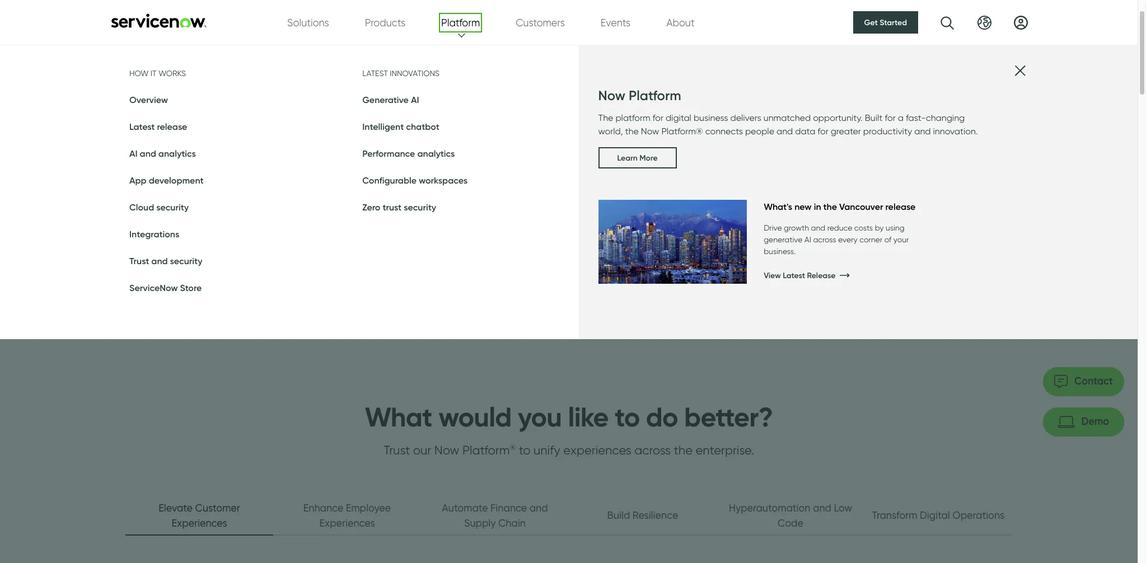 Task type: locate. For each thing, give the bounding box(es) containing it.
1 vertical spatial platform
[[629, 87, 682, 104]]

security for zero trust security
[[404, 202, 437, 213]]

latest right view on the top
[[783, 271, 806, 281]]

ai and analytics link
[[129, 148, 196, 159]]

0 vertical spatial ai
[[411, 94, 419, 105]]

zero
[[363, 202, 381, 213]]

performance analytics
[[363, 148, 455, 159]]

analytics
[[158, 148, 196, 159], [418, 148, 455, 159]]

release up ai and analytics
[[157, 121, 187, 132]]

0 vertical spatial platform
[[442, 17, 480, 28]]

0 horizontal spatial platform
[[442, 17, 480, 28]]

1 vertical spatial now
[[641, 126, 660, 137]]

latest release
[[129, 121, 187, 132]]

events button
[[601, 15, 631, 30]]

1 horizontal spatial analytics
[[418, 148, 455, 159]]

now down platform
[[641, 126, 660, 137]]

overview
[[129, 94, 168, 105]]

generative ai
[[363, 94, 419, 105]]

ai up app
[[129, 148, 138, 159]]

security up store
[[170, 255, 203, 267]]

for left a
[[885, 113, 896, 123]]

learn more
[[618, 153, 658, 163]]

1 vertical spatial latest
[[129, 121, 155, 132]]

greater
[[831, 126, 862, 137]]

what's
[[764, 201, 793, 212]]

ai down the growth
[[805, 235, 812, 244]]

latest down the overview
[[129, 121, 155, 132]]

zero trust security link
[[363, 202, 437, 213]]

1 horizontal spatial for
[[818, 126, 829, 137]]

growth
[[784, 224, 810, 233]]

1 vertical spatial release
[[886, 201, 916, 212]]

0 horizontal spatial latest
[[129, 121, 155, 132]]

0 vertical spatial latest
[[363, 69, 388, 78]]

2 horizontal spatial latest
[[783, 271, 806, 281]]

for left digital
[[653, 113, 664, 123]]

built
[[865, 113, 883, 123]]

world,
[[599, 126, 623, 137]]

integrations
[[129, 229, 179, 240]]

integrations link
[[129, 229, 179, 240]]

1 vertical spatial ai
[[129, 148, 138, 159]]

of
[[885, 235, 892, 244]]

app development
[[129, 175, 204, 186]]

overview link
[[129, 94, 168, 105]]

security
[[156, 202, 189, 213], [404, 202, 437, 213], [170, 255, 203, 267]]

ai
[[411, 94, 419, 105], [129, 148, 138, 159], [805, 235, 812, 244]]

the inside the platform for digital business delivers unmatched opportunity. built for a fast-changing world, the now platform® connects people and data for greater productivity and innovation.
[[626, 126, 639, 137]]

about button
[[667, 15, 695, 30]]

zero trust security
[[363, 202, 437, 213]]

and inside drive growth and reduce costs by using generative ai across every corner of your business.
[[812, 224, 826, 233]]

release
[[157, 121, 187, 132], [886, 201, 916, 212]]

get
[[865, 17, 878, 27]]

platform®
[[662, 126, 703, 137]]

0 vertical spatial now
[[599, 87, 626, 104]]

platform
[[616, 113, 651, 123]]

the right 'in'
[[824, 201, 838, 212]]

costs
[[855, 224, 874, 233]]

1 horizontal spatial now
[[641, 126, 660, 137]]

ai down innovations
[[411, 94, 419, 105]]

1 horizontal spatial latest
[[363, 69, 388, 78]]

configurable workspaces link
[[363, 175, 468, 186]]

release up "using" at the top right
[[886, 201, 916, 212]]

now up the
[[599, 87, 626, 104]]

0 vertical spatial the
[[626, 126, 639, 137]]

ai inside drive growth and reduce costs by using generative ai across every corner of your business.
[[805, 235, 812, 244]]

customers button
[[516, 15, 565, 30]]

configurable workspaces
[[363, 175, 468, 186]]

0 horizontal spatial ai
[[129, 148, 138, 159]]

1 horizontal spatial the
[[824, 201, 838, 212]]

chatbot
[[406, 121, 440, 132]]

configurable
[[363, 175, 417, 186]]

by
[[875, 224, 884, 233]]

business.
[[764, 247, 796, 256]]

now
[[599, 87, 626, 104], [641, 126, 660, 137]]

2 vertical spatial ai
[[805, 235, 812, 244]]

the down platform
[[626, 126, 639, 137]]

corner
[[860, 235, 883, 244]]

the
[[626, 126, 639, 137], [824, 201, 838, 212]]

learn
[[618, 153, 638, 163]]

analytics up development
[[158, 148, 196, 159]]

data
[[796, 126, 816, 137]]

for right data
[[818, 126, 829, 137]]

your
[[894, 235, 909, 244]]

security down development
[[156, 202, 189, 213]]

reduce
[[828, 224, 853, 233]]

2 horizontal spatial ai
[[805, 235, 812, 244]]

0 horizontal spatial the
[[626, 126, 639, 137]]

and up across
[[812, 224, 826, 233]]

products
[[365, 17, 406, 28]]

solutions button
[[287, 15, 329, 30]]

trust and security
[[129, 255, 203, 267]]

intelligent chatbot link
[[363, 121, 440, 132]]

cloud security
[[129, 202, 189, 213]]

0 vertical spatial release
[[157, 121, 187, 132]]

drive
[[764, 224, 782, 233]]

connects
[[706, 126, 743, 137]]

analytics up workspaces
[[418, 148, 455, 159]]

for
[[653, 113, 664, 123], [885, 113, 896, 123], [818, 126, 829, 137]]

0 horizontal spatial analytics
[[158, 148, 196, 159]]

release
[[808, 271, 836, 281]]

vancouver
[[840, 201, 884, 212]]

platform
[[442, 17, 480, 28], [629, 87, 682, 104]]

latest up generative
[[363, 69, 388, 78]]

0 horizontal spatial now
[[599, 87, 626, 104]]

new
[[795, 201, 812, 212]]

and
[[777, 126, 793, 137], [915, 126, 931, 137], [140, 148, 156, 159], [812, 224, 826, 233], [151, 255, 168, 267]]

security down configurable workspaces
[[404, 202, 437, 213]]

trust and security link
[[129, 255, 203, 267]]

development
[[149, 175, 204, 186]]

security for trust and security
[[170, 255, 203, 267]]

people
[[746, 126, 775, 137]]

generative
[[363, 94, 409, 105]]

app
[[129, 175, 147, 186]]



Task type: vqa. For each thing, say whether or not it's contained in the screenshot.
people
yes



Task type: describe. For each thing, give the bounding box(es) containing it.
0 horizontal spatial release
[[157, 121, 187, 132]]

digital
[[666, 113, 692, 123]]

trust
[[129, 255, 149, 267]]

platform button
[[442, 15, 480, 30]]

more
[[640, 153, 658, 163]]

opportunity.
[[814, 113, 863, 123]]

1 vertical spatial the
[[824, 201, 838, 212]]

0 horizontal spatial for
[[653, 113, 664, 123]]

a
[[898, 113, 904, 123]]

store
[[180, 282, 202, 294]]

generative ai link
[[363, 94, 419, 105]]

get started
[[865, 17, 908, 27]]

the
[[599, 113, 614, 123]]

productivity
[[864, 126, 913, 137]]

view
[[764, 271, 781, 281]]

fast-
[[906, 113, 927, 123]]

servicenow store
[[129, 282, 202, 294]]

get started link
[[854, 11, 919, 34]]

and right trust
[[151, 255, 168, 267]]

innovations
[[390, 69, 440, 78]]

latest release link
[[129, 121, 187, 132]]

intelligent chatbot
[[363, 121, 440, 132]]

the platform for digital business delivers unmatched opportunity. built for a fast-changing world, the now platform® connects people and data for greater productivity and innovation.
[[599, 113, 979, 137]]

trust
[[383, 202, 402, 213]]

cloud
[[129, 202, 154, 213]]

works
[[159, 69, 186, 78]]

latest for latest innovations
[[363, 69, 388, 78]]

started
[[880, 17, 908, 27]]

1 analytics from the left
[[158, 148, 196, 159]]

and up app
[[140, 148, 156, 159]]

performance analytics link
[[363, 148, 455, 159]]

2 analytics from the left
[[418, 148, 455, 159]]

how it works
[[129, 69, 186, 78]]

performance
[[363, 148, 415, 159]]

business
[[694, 113, 729, 123]]

using
[[886, 224, 905, 233]]

drive growth and reduce costs by using generative ai across every corner of your business.
[[764, 224, 909, 256]]

customers
[[516, 17, 565, 28]]

latest for latest release
[[129, 121, 155, 132]]

app development link
[[129, 175, 204, 186]]

latest innovations
[[363, 69, 440, 78]]

servicenow store link
[[129, 282, 202, 294]]

servicenow
[[129, 282, 178, 294]]

now platform
[[599, 87, 682, 104]]

cloud security link
[[129, 202, 189, 213]]

servicenow image
[[110, 13, 208, 28]]

innovation.
[[934, 126, 979, 137]]

2 horizontal spatial for
[[885, 113, 896, 123]]

products button
[[365, 15, 406, 30]]

learn more link
[[599, 147, 677, 169]]

view latest release
[[764, 271, 836, 281]]

in
[[814, 201, 822, 212]]

across
[[814, 235, 837, 244]]

and down fast-
[[915, 126, 931, 137]]

intelligent
[[363, 121, 404, 132]]

generative
[[764, 235, 803, 244]]

solutions
[[287, 17, 329, 28]]

how
[[129, 69, 149, 78]]

1 horizontal spatial ai
[[411, 94, 419, 105]]

2 vertical spatial latest
[[783, 271, 806, 281]]

unmatched
[[764, 113, 811, 123]]

events
[[601, 17, 631, 28]]

workspaces
[[419, 175, 468, 186]]

view latest release link
[[764, 264, 962, 287]]

1 horizontal spatial platform
[[629, 87, 682, 104]]

now inside the platform for digital business delivers unmatched opportunity. built for a fast-changing world, the now platform® connects people and data for greater productivity and innovation.
[[641, 126, 660, 137]]

1 horizontal spatial release
[[886, 201, 916, 212]]

and down unmatched
[[777, 126, 793, 137]]

it
[[151, 69, 157, 78]]

every
[[839, 235, 858, 244]]

about
[[667, 17, 695, 28]]

what's new in the vancouver release
[[764, 201, 916, 212]]

ai and analytics
[[129, 148, 196, 159]]

delivers
[[731, 113, 762, 123]]



